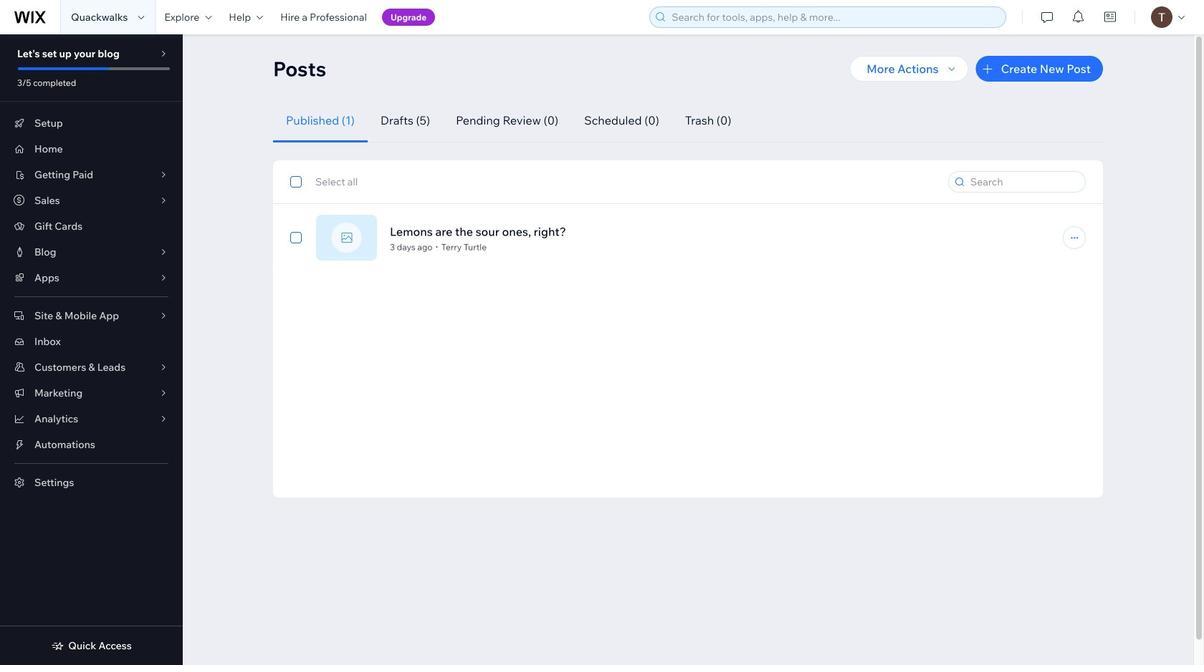 Task type: vqa. For each thing, say whether or not it's contained in the screenshot.
Professional
no



Task type: locate. For each thing, give the bounding box(es) containing it.
tab list
[[273, 99, 1086, 143]]

None checkbox
[[290, 173, 358, 191], [290, 229, 302, 247], [290, 173, 358, 191], [290, 229, 302, 247]]

sidebar element
[[0, 34, 183, 666]]

Search for tools, apps, help & more... field
[[667, 7, 1001, 27]]

Search field
[[966, 172, 1081, 192]]



